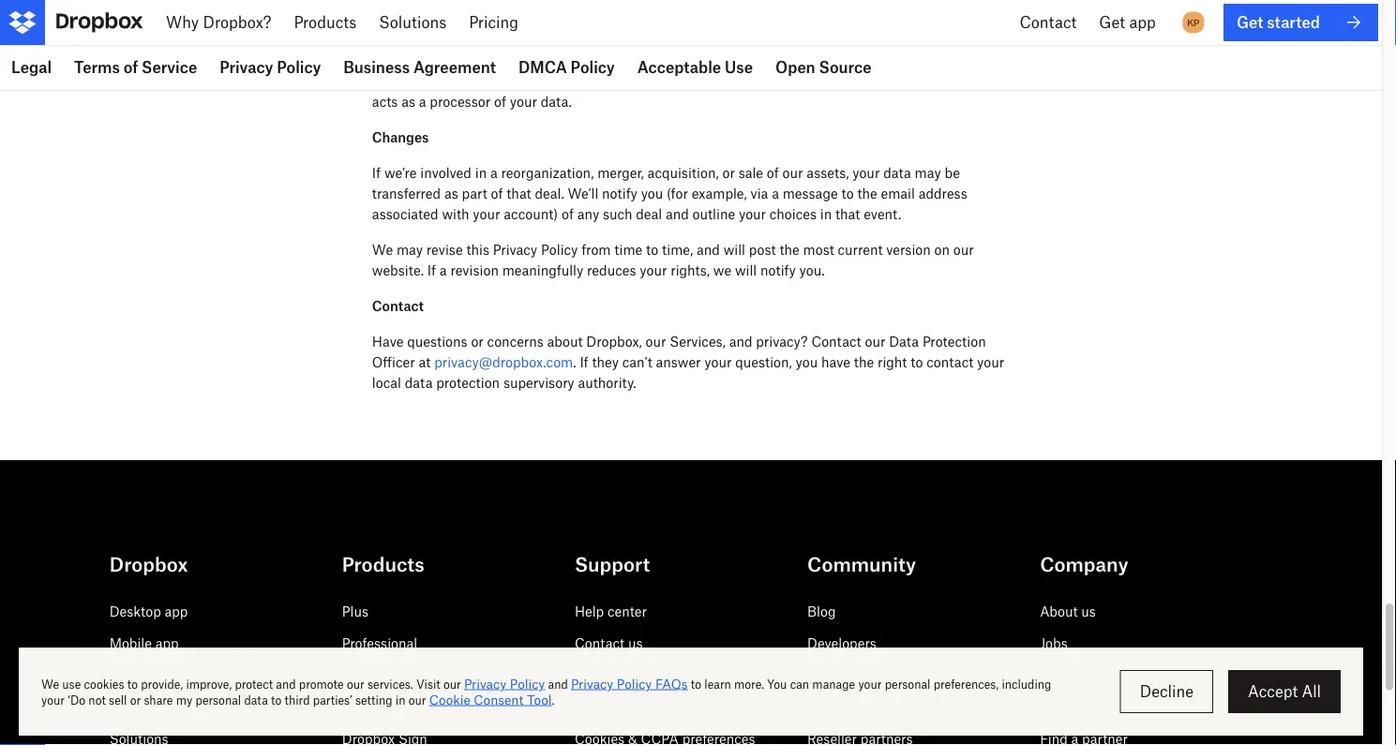Task type: vqa. For each thing, say whether or not it's contained in the screenshot.


Task type: locate. For each thing, give the bounding box(es) containing it.
terms of service
[[74, 58, 197, 76]]

1 horizontal spatial to
[[842, 185, 854, 201]]

.
[[573, 354, 577, 370]]

0 horizontal spatial controller
[[445, 11, 503, 27]]

community for community forums
[[808, 667, 881, 683]]

controller up inc.
[[445, 11, 503, 27]]

may inside "we may revise this privacy policy from time to time, and will post the most current version on our website. if a revision meaningfully reduces your rights, we will notify you."
[[397, 242, 423, 257]]

use
[[545, 73, 567, 89]]

customer
[[466, 73, 525, 89]]

0 horizontal spatial us
[[628, 636, 643, 651]]

protection
[[436, 375, 500, 391]]

processor.
[[522, 11, 584, 27]]

or left sale
[[723, 165, 735, 181]]

in inside if you reside in north america (the united states, canada, and mexico), dropbox, inc. acts as your service provider. for all other users, dropbox international unlimited company acts as a controller of your personal data. outside of north america, if you are a dropbox team customer or use the dropbox sign or docsend team portions of the services, dropbox acts as a processor of your data.
[[667, 11, 679, 27]]

can't
[[623, 354, 653, 370]]

1 horizontal spatial notify
[[761, 262, 796, 278]]

and right canada,
[[953, 11, 977, 27]]

1 vertical spatial business
[[342, 667, 398, 683]]

if inside if we're involved in a reorganization, merger, acquisition, or sale of our assets, your data may be transferred as part of that deal. we'll notify you (for example, via a message to the email address associated with your account) of any such deal and outline your choices in that event.
[[372, 165, 381, 181]]

1 vertical spatial to
[[646, 242, 659, 257]]

contact up the have
[[812, 333, 862, 349]]

get inside the get started link
[[1237, 13, 1264, 31]]

the right use
[[570, 73, 590, 89]]

help center link
[[575, 604, 647, 620]]

and inside if we're involved in a reorganization, merger, acquisition, or sale of our assets, your data may be transferred as part of that deal. we'll notify you (for example, via a message to the email address associated with your account) of any such deal and outline your choices in that event.
[[666, 206, 689, 222]]

0 horizontal spatial dropbox,
[[428, 31, 483, 47]]

data. down other
[[725, 52, 756, 68]]

1 horizontal spatial may
[[915, 165, 942, 181]]

1 horizontal spatial privacy
[[493, 242, 538, 257]]

features link
[[109, 699, 163, 715]]

1 horizontal spatial dropbox,
[[587, 333, 642, 349]]

0 horizontal spatial to
[[646, 242, 659, 257]]

if inside if you reside in north america (the united states, canada, and mexico), dropbox, inc. acts as your service provider. for all other users, dropbox international unlimited company acts as a controller of your personal data. outside of north america, if you are a dropbox team customer or use the dropbox sign or docsend team portions of the services, dropbox acts as a processor of your data.
[[588, 11, 597, 27]]

the inside "we may revise this privacy policy from time to time, and will post the most current version on our website. if a revision meaningfully reduces your rights, we will notify you."
[[780, 242, 800, 257]]

authority.
[[578, 375, 637, 391]]

community up blog
[[808, 553, 916, 576]]

1 horizontal spatial north
[[828, 52, 864, 68]]

us up &
[[628, 636, 643, 651]]

will up we
[[724, 242, 746, 257]]

to right 'time'
[[646, 242, 659, 257]]

to
[[842, 185, 854, 201], [646, 242, 659, 257], [911, 354, 923, 370]]

business agreement link
[[332, 45, 507, 90]]

solutions button
[[368, 0, 458, 45]]

acts up changes
[[372, 93, 398, 109]]

contact down website.
[[372, 298, 424, 314]]

0 vertical spatial data
[[884, 165, 912, 181]]

0 horizontal spatial data
[[405, 375, 433, 391]]

data
[[884, 165, 912, 181], [405, 375, 433, 391]]

get left started
[[1237, 13, 1264, 31]]

in up 'part'
[[475, 165, 487, 181]]

may inside if we're involved in a reorganization, merger, acquisition, or sale of our assets, your data may be transferred as part of that deal. we'll notify you (for example, via a message to the email address associated with your account) of any such deal and outline your choices in that event.
[[915, 165, 942, 181]]

as inside if we're involved in a reorganization, merger, acquisition, or sale of our assets, your data may be transferred as part of that deal. we'll notify you (for example, via a message to the email address associated with your account) of any such deal and outline your choices in that event.
[[445, 185, 459, 201]]

policy up meaningfully
[[541, 242, 578, 257]]

1 vertical spatial may
[[397, 242, 423, 257]]

our
[[783, 165, 803, 181], [954, 242, 974, 257], [646, 333, 667, 349], [865, 333, 886, 349]]

get inside get app dropdown button
[[1100, 13, 1126, 31]]

2 horizontal spatial to
[[911, 354, 923, 370]]

and inside "we may revise this privacy policy from time to time, and will post the most current version on our website. if a revision meaningfully reduces your rights, we will notify you."
[[697, 242, 720, 257]]

services, inside have questions or concerns about dropbox, our services, and privacy? contact our data protection officer at
[[670, 333, 726, 349]]

2 community from the top
[[808, 667, 881, 683]]

team
[[429, 73, 463, 89]]

why dropbox?
[[166, 13, 271, 31]]

contact us link
[[575, 636, 643, 651]]

they
[[592, 354, 619, 370]]

company up "about us"
[[1040, 553, 1129, 576]]

0 vertical spatial products
[[294, 13, 357, 31]]

business agreement
[[344, 58, 496, 76]]

a down revise
[[440, 262, 447, 278]]

support
[[575, 553, 650, 576]]

if
[[588, 11, 597, 27], [372, 165, 381, 181], [428, 262, 436, 278], [580, 354, 589, 370]]

0 horizontal spatial notify
[[602, 185, 638, 201]]

you right if
[[939, 52, 961, 68]]

controller down "service"
[[559, 52, 618, 68]]

docsend
[[699, 73, 756, 89]]

questions
[[407, 333, 468, 349]]

jobs
[[1040, 636, 1068, 651]]

1 vertical spatial dropbox,
[[587, 333, 642, 349]]

0 vertical spatial north
[[683, 11, 718, 27]]

assets,
[[807, 165, 849, 181]]

notify inside "we may revise this privacy policy from time to time, and will post the most current version on our website. if a revision meaningfully reduces your rights, we will notify you."
[[761, 262, 796, 278]]

north up portions
[[828, 52, 864, 68]]

0 vertical spatial may
[[915, 165, 942, 181]]

0 vertical spatial that
[[507, 185, 532, 201]]

business up enterprise
[[342, 667, 398, 683]]

if left 'we're'
[[372, 165, 381, 181]]

community down developers
[[808, 667, 881, 683]]

about us link
[[1040, 604, 1096, 620]]

or inside if we're involved in a reorganization, merger, acquisition, or sale of our assets, your data may be transferred as part of that deal. we'll notify you (for example, via a message to the email address associated with your account) of any such deal and outline your choices in that event.
[[723, 165, 735, 181]]

0 horizontal spatial may
[[397, 242, 423, 257]]

1 vertical spatial data
[[405, 375, 433, 391]]

the up the event.
[[858, 185, 878, 201]]

us for contact us
[[628, 636, 643, 651]]

america,
[[868, 52, 923, 68]]

the right post at right top
[[780, 242, 800, 257]]

and up question,
[[729, 333, 753, 349]]

why
[[166, 13, 199, 31]]

get started
[[1237, 13, 1321, 31]]

in for north
[[667, 11, 679, 27]]

if
[[927, 52, 935, 68]]

dropbox, up agreement
[[428, 31, 483, 47]]

privacy for privacy & terms
[[575, 667, 619, 683]]

2 horizontal spatial privacy
[[575, 667, 619, 683]]

terms
[[636, 667, 672, 683]]

data up email in the top of the page
[[884, 165, 912, 181]]

policy down products popup button
[[277, 58, 321, 76]]

app right desktop
[[165, 604, 188, 620]]

dropbox up desktop app link
[[109, 553, 188, 576]]

acts down inc.
[[501, 52, 527, 68]]

the right the have
[[854, 354, 874, 370]]

that up the account)
[[507, 185, 532, 201]]

account)
[[504, 206, 558, 222]]

and down (for
[[666, 206, 689, 222]]

time,
[[662, 242, 693, 257]]

0 vertical spatial dropbox,
[[428, 31, 483, 47]]

app right mobile
[[155, 636, 179, 651]]

if inside "we may revise this privacy policy from time to time, and will post the most current version on our website. if a revision meaningfully reduces your rights, we will notify you."
[[428, 262, 436, 278]]

most
[[803, 242, 835, 257]]

1 vertical spatial data.
[[541, 93, 572, 109]]

example,
[[692, 185, 747, 201]]

the inside if we're involved in a reorganization, merger, acquisition, or sale of our assets, your data may be transferred as part of that deal. we'll notify you (for example, via a message to the email address associated with your account) of any such deal and outline your choices in that event.
[[858, 185, 878, 201]]

associated
[[372, 206, 439, 222]]

0 vertical spatial in
[[667, 11, 679, 27]]

0 horizontal spatial get
[[1100, 13, 1126, 31]]

to down assets,
[[842, 185, 854, 201]]

0 horizontal spatial data.
[[541, 93, 572, 109]]

0 vertical spatial controller
[[445, 11, 503, 27]]

reduces
[[587, 262, 636, 278]]

use
[[725, 58, 753, 76]]

or left use
[[529, 73, 541, 89]]

0 vertical spatial notify
[[602, 185, 638, 201]]

privacy left &
[[575, 667, 619, 683]]

kp
[[1188, 16, 1200, 28]]

features
[[109, 699, 163, 715]]

if right .
[[580, 354, 589, 370]]

1 horizontal spatial in
[[667, 11, 679, 27]]

get for get started
[[1237, 13, 1264, 31]]

current
[[838, 242, 883, 257]]

sign
[[650, 73, 679, 89]]

1 vertical spatial in
[[475, 165, 487, 181]]

1 horizontal spatial data.
[[725, 52, 756, 68]]

1 vertical spatial notify
[[761, 262, 796, 278]]

2 vertical spatial app
[[155, 636, 179, 651]]

and up we
[[697, 242, 720, 257]]

address
[[919, 185, 968, 201]]

0 vertical spatial to
[[842, 185, 854, 201]]

data. down use
[[541, 93, 572, 109]]

business down mexico),
[[344, 58, 410, 76]]

business for business link
[[342, 667, 398, 683]]

of
[[622, 52, 634, 68], [812, 52, 825, 68], [124, 58, 138, 76], [850, 73, 862, 89], [494, 93, 507, 109], [767, 165, 779, 181], [491, 185, 503, 201], [562, 206, 574, 222]]

2 vertical spatial in
[[821, 206, 832, 222]]

0 horizontal spatial company
[[437, 52, 497, 68]]

in down message on the top
[[821, 206, 832, 222]]

of up portions
[[812, 52, 825, 68]]

0 vertical spatial business
[[344, 58, 410, 76]]

privacy down dropbox?
[[220, 58, 273, 76]]

unlimited
[[372, 52, 434, 68]]

blog
[[808, 604, 836, 620]]

about
[[547, 333, 583, 349]]

0 vertical spatial privacy
[[220, 58, 273, 76]]

solutions
[[379, 13, 447, 31]]

1 horizontal spatial data
[[884, 165, 912, 181]]

privacy up meaningfully
[[493, 242, 538, 257]]

if you reside in north america (the united states, canada, and mexico), dropbox, inc. acts as your service provider. for all other users, dropbox international unlimited company acts as a controller of your personal data. outside of north america, if you are a dropbox team customer or use the dropbox sign or docsend team portions of the services, dropbox acts as a processor of your data.
[[372, 11, 1002, 109]]

agreement
[[414, 58, 496, 76]]

will right we
[[735, 262, 757, 278]]

revise
[[427, 242, 463, 257]]

2 vertical spatial privacy
[[575, 667, 619, 683]]

1 horizontal spatial get
[[1237, 13, 1264, 31]]

our up message on the top
[[783, 165, 803, 181]]

united
[[806, 11, 848, 27]]

1 vertical spatial privacy
[[493, 242, 538, 257]]

privacy policy
[[220, 58, 321, 76]]

a right are
[[988, 52, 995, 68]]

app left "kp"
[[1130, 13, 1157, 31]]

app for desktop app
[[165, 604, 188, 620]]

business link
[[342, 667, 398, 683]]

or up inc.
[[506, 11, 519, 27]]

1 vertical spatial services,
[[670, 333, 726, 349]]

canada,
[[899, 11, 950, 27]]

you left the have
[[796, 354, 818, 370]]

1 vertical spatial community
[[808, 667, 881, 683]]

1 vertical spatial app
[[165, 604, 188, 620]]

transferred
[[372, 185, 441, 201]]

may left be
[[915, 165, 942, 181]]

products up plus link
[[342, 553, 425, 576]]

a down business agreement link
[[419, 93, 426, 109]]

dropbox,
[[428, 31, 483, 47], [587, 333, 642, 349]]

part
[[462, 185, 488, 201]]

company up team
[[437, 52, 497, 68]]

services, up answer
[[670, 333, 726, 349]]

open source
[[776, 58, 872, 76]]

app for get app
[[1130, 13, 1157, 31]]

your down 'part'
[[473, 206, 500, 222]]

dropbox, up they
[[587, 333, 642, 349]]

services,
[[889, 73, 945, 89], [670, 333, 726, 349]]

1 horizontal spatial that
[[836, 206, 861, 222]]

0 vertical spatial us
[[1082, 604, 1096, 620]]

0 vertical spatial data.
[[725, 52, 756, 68]]

or up privacy@dropbox.com
[[471, 333, 484, 349]]

in for a
[[475, 165, 487, 181]]

products
[[294, 13, 357, 31], [342, 553, 425, 576]]

to inside if we're involved in a reorganization, merger, acquisition, or sale of our assets, your data may be transferred as part of that deal. we'll notify you (for example, via a message to the email address associated with your account) of any such deal and outline your choices in that event.
[[842, 185, 854, 201]]

1 horizontal spatial controller
[[559, 52, 618, 68]]

that
[[507, 185, 532, 201], [836, 206, 861, 222]]

notify inside if we're involved in a reorganization, merger, acquisition, or sale of our assets, your data may be transferred as part of that deal. we'll notify you (for example, via a message to the email address associated with your account) of any such deal and outline your choices in that event.
[[602, 185, 638, 201]]

service
[[590, 31, 634, 47]]

0 horizontal spatial that
[[507, 185, 532, 201]]

if up "service"
[[588, 11, 597, 27]]

2 vertical spatial to
[[911, 354, 923, 370]]

privacy policy link
[[209, 45, 332, 90]]

your down time,
[[640, 262, 667, 278]]

get right the contact popup button
[[1100, 13, 1126, 31]]

north up "for"
[[683, 11, 718, 27]]

products up the privacy policy
[[294, 13, 357, 31]]

1 vertical spatial company
[[1040, 553, 1129, 576]]

dropbox inside 'footer'
[[109, 553, 188, 576]]

your right contact
[[978, 354, 1005, 370]]

if inside '. if they can't answer your question, you have the right to contact your local data protection supervisory authority.'
[[580, 354, 589, 370]]

of right sale
[[767, 165, 779, 181]]

you inside '. if they can't answer your question, you have the right to contact your local data protection supervisory authority.'
[[796, 354, 818, 370]]

acquisition,
[[648, 165, 719, 181]]

dmca
[[519, 58, 567, 76]]

our inside if we're involved in a reorganization, merger, acquisition, or sale of our assets, your data may be transferred as part of that deal. we'll notify you (for example, via a message to the email address associated with your account) of any such deal and outline your choices in that event.
[[783, 165, 803, 181]]

a inside "we may revise this privacy policy from time to time, and will post the most current version on our website. if a revision meaningfully reduces your rights, we will notify you."
[[440, 262, 447, 278]]

message
[[783, 185, 838, 201]]

or
[[506, 11, 519, 27], [529, 73, 541, 89], [683, 73, 695, 89], [723, 165, 735, 181], [471, 333, 484, 349]]

1 horizontal spatial us
[[1082, 604, 1096, 620]]

1 vertical spatial controller
[[559, 52, 618, 68]]

kp button
[[1179, 8, 1209, 38]]

get started link
[[1224, 4, 1379, 41]]

privacy & terms link
[[575, 667, 672, 683]]

acts right inc.
[[513, 31, 538, 47]]

professional
[[342, 636, 418, 651]]

for
[[694, 31, 715, 47]]

investor relations link
[[1040, 667, 1148, 683]]

2 vertical spatial acts
[[372, 93, 398, 109]]

app inside dropdown button
[[1130, 13, 1157, 31]]

0 vertical spatial community
[[808, 553, 916, 576]]

international
[[869, 31, 948, 47]]

have
[[372, 333, 404, 349]]

mexico),
[[372, 31, 424, 47]]

you up deal
[[641, 185, 664, 201]]

notify down merger, at the left top
[[602, 185, 638, 201]]

dropbox, inside have questions or concerns about dropbox, our services, and privacy? contact our data protection officer at
[[587, 333, 642, 349]]

0 vertical spatial company
[[437, 52, 497, 68]]

0 vertical spatial will
[[724, 242, 746, 257]]

contact down "help"
[[575, 636, 625, 651]]

referrals link
[[808, 699, 863, 715]]

mobile
[[109, 636, 152, 651]]

privacy for privacy policy
[[220, 58, 273, 76]]

if down revise
[[428, 262, 436, 278]]

to inside '. if they can't answer your question, you have the right to contact your local data protection supervisory authority.'
[[911, 354, 923, 370]]

0 horizontal spatial in
[[475, 165, 487, 181]]

0 vertical spatial acts
[[513, 31, 538, 47]]

why dropbox? button
[[155, 0, 283, 45]]

from
[[582, 242, 611, 257]]

dmca policy
[[519, 58, 615, 76]]

us right about
[[1082, 604, 1096, 620]]

privacy inside "we may revise this privacy policy from time to time, and will post the most current version on our website. if a revision meaningfully reduces your rights, we will notify you."
[[493, 242, 538, 257]]

1 horizontal spatial services,
[[889, 73, 945, 89]]

0 vertical spatial app
[[1130, 13, 1157, 31]]

a
[[548, 52, 555, 68], [988, 52, 995, 68], [419, 93, 426, 109], [491, 165, 498, 181], [772, 185, 779, 201], [440, 262, 447, 278]]

0 horizontal spatial services,
[[670, 333, 726, 349]]

your
[[560, 31, 587, 47], [637, 52, 665, 68], [510, 93, 537, 109], [853, 165, 880, 181], [473, 206, 500, 222], [739, 206, 766, 222], [640, 262, 667, 278], [705, 354, 732, 370], [978, 354, 1005, 370]]

policy down "service"
[[571, 58, 615, 76]]

data down at at the left top
[[405, 375, 433, 391]]

1 vertical spatial us
[[628, 636, 643, 651]]

of down "service"
[[622, 52, 634, 68]]

0 vertical spatial services,
[[889, 73, 945, 89]]

company inside if you reside in north america (the united states, canada, and mexico), dropbox, inc. acts as your service provider. for all other users, dropbox international unlimited company acts as a controller of your personal data. outside of north america, if you are a dropbox team customer or use the dropbox sign or docsend team portions of the services, dropbox acts as a processor of your data.
[[437, 52, 497, 68]]

in up the provider.
[[667, 11, 679, 27]]

policy for privacy policy
[[277, 58, 321, 76]]

0 horizontal spatial privacy
[[220, 58, 273, 76]]

services, down if
[[889, 73, 945, 89]]

and inside have questions or concerns about dropbox, our services, and privacy? contact our data protection officer at
[[729, 333, 753, 349]]

footer
[[0, 506, 1383, 746]]

or inside have questions or concerns about dropbox, our services, and privacy? contact our data protection officer at
[[471, 333, 484, 349]]

1 community from the top
[[808, 553, 916, 576]]

reside
[[626, 11, 664, 27]]

your right assets,
[[853, 165, 880, 181]]

protection
[[923, 333, 987, 349]]



Task type: describe. For each thing, give the bounding box(es) containing it.
referrals
[[808, 699, 863, 715]]

policy for dmca policy
[[571, 58, 615, 76]]

version
[[887, 242, 931, 257]]

of down customer
[[494, 93, 507, 109]]

changes
[[372, 129, 429, 145]]

event.
[[864, 206, 902, 222]]

our inside "we may revise this privacy policy from time to time, and will post the most current version on our website. if a revision meaningfully reduces your rights, we will notify you."
[[954, 242, 974, 257]]

1 vertical spatial that
[[836, 206, 861, 222]]

dropbox?
[[203, 13, 271, 31]]

inc.
[[487, 31, 509, 47]]

provider.
[[638, 31, 691, 47]]

esg link
[[1040, 699, 1069, 715]]

to inside "we may revise this privacy policy from time to time, and will post the most current version on our website. if a revision meaningfully reduces your rights, we will notify you."
[[646, 242, 659, 257]]

controller inside if you reside in north america (the united states, canada, and mexico), dropbox, inc. acts as your service provider. for all other users, dropbox international unlimited company acts as a controller of your personal data. outside of north america, if you are a dropbox team customer or use the dropbox sign or docsend team portions of the services, dropbox acts as a processor of your data.
[[559, 52, 618, 68]]

2 horizontal spatial in
[[821, 206, 832, 222]]

via
[[751, 185, 769, 201]]

get app button
[[1088, 0, 1168, 45]]

contact us
[[575, 636, 643, 651]]

enterprise link
[[342, 699, 407, 715]]

started
[[1268, 13, 1321, 31]]

a right via
[[772, 185, 779, 201]]

deal
[[636, 206, 662, 222]]

integrations link
[[109, 667, 184, 683]]

about
[[1040, 604, 1078, 620]]

processor
[[430, 93, 491, 109]]

post
[[749, 242, 776, 257]]

products button
[[283, 0, 368, 45]]

this
[[467, 242, 490, 257]]

products inside popup button
[[294, 13, 357, 31]]

sale
[[739, 165, 764, 181]]

us for about us
[[1082, 604, 1096, 620]]

if we're involved in a reorganization, merger, acquisition, or sale of our assets, your data may be transferred as part of that deal. we'll notify you (for example, via a message to the email address associated with your account) of any such deal and outline your choices in that event.
[[372, 165, 968, 222]]

of right 'part'
[[491, 185, 503, 201]]

legal
[[11, 58, 52, 76]]

your down via
[[739, 206, 766, 222]]

time
[[615, 242, 643, 257]]

desktop app link
[[109, 604, 188, 620]]

portions
[[795, 73, 847, 89]]

community forums link
[[808, 667, 929, 683]]

on
[[935, 242, 950, 257]]

question,
[[736, 354, 792, 370]]

all
[[718, 31, 733, 47]]

source
[[819, 58, 872, 76]]

esg
[[1040, 699, 1069, 715]]

contact inside popup button
[[1020, 13, 1077, 31]]

dropbox up mexico),
[[372, 11, 424, 27]]

merger,
[[598, 165, 644, 181]]

contact inside have questions or concerns about dropbox, our services, and privacy? contact our data protection officer at
[[812, 333, 862, 349]]

reorganization,
[[501, 165, 594, 181]]

business for business agreement
[[344, 58, 410, 76]]

plus
[[342, 604, 369, 620]]

mobile app link
[[109, 636, 179, 651]]

footer containing dropbox
[[0, 506, 1383, 746]]

dropbox down are
[[949, 73, 1002, 89]]

you up "service"
[[600, 11, 622, 27]]

your right answer
[[705, 354, 732, 370]]

and inside if you reside in north america (the united states, canada, and mexico), dropbox, inc. acts as your service provider. for all other users, dropbox international unlimited company acts as a controller of your personal data. outside of north america, if you are a dropbox team customer or use the dropbox sign or docsend team portions of the services, dropbox acts as a processor of your data.
[[953, 11, 977, 27]]

. if they can't answer your question, you have the right to contact your local data protection supervisory authority.
[[372, 354, 1005, 391]]

the down 'america,'
[[866, 73, 886, 89]]

pricing
[[469, 13, 519, 31]]

your down the provider.
[[637, 52, 665, 68]]

a up use
[[548, 52, 555, 68]]

data inside if we're involved in a reorganization, merger, acquisition, or sale of our assets, your data may be transferred as part of that deal. we'll notify you (for example, via a message to the email address associated with your account) of any such deal and outline your choices in that event.
[[884, 165, 912, 181]]

dropbox as controller or processor.
[[372, 11, 584, 27]]

a right involved on the left top of page
[[491, 165, 498, 181]]

jobs link
[[1040, 636, 1068, 651]]

dmca policy link
[[507, 45, 626, 90]]

get for get app
[[1100, 13, 1126, 31]]

services, inside if you reside in north america (the united states, canada, and mexico), dropbox, inc. acts as your service provider. for all other users, dropbox international unlimited company acts as a controller of your personal data. outside of north america, if you are a dropbox team customer or use the dropbox sign or docsend team portions of the services, dropbox acts as a processor of your data.
[[889, 73, 945, 89]]

of left any
[[562, 206, 574, 222]]

your inside "we may revise this privacy policy from time to time, and will post the most current version on our website. if a revision meaningfully reduces your rights, we will notify you."
[[640, 262, 667, 278]]

open source link
[[765, 45, 883, 90]]

are
[[965, 52, 984, 68]]

users,
[[772, 31, 809, 47]]

dropbox down united
[[812, 31, 865, 47]]

dropbox, inside if you reside in north america (the united states, canada, and mexico), dropbox, inc. acts as your service provider. for all other users, dropbox international unlimited company acts as a controller of your personal data. outside of north america, if you are a dropbox team customer or use the dropbox sign or docsend team portions of the services, dropbox acts as a processor of your data.
[[428, 31, 483, 47]]

at
[[419, 354, 431, 370]]

help center
[[575, 604, 647, 620]]

have
[[822, 354, 851, 370]]

about us
[[1040, 604, 1096, 620]]

open
[[776, 58, 816, 76]]

local
[[372, 375, 401, 391]]

the inside '. if they can't answer your question, you have the right to contact your local data protection supervisory authority.'
[[854, 354, 874, 370]]

desktop app
[[109, 604, 188, 620]]

dropbox down unlimited
[[372, 73, 425, 89]]

1 vertical spatial north
[[828, 52, 864, 68]]

1 vertical spatial acts
[[501, 52, 527, 68]]

your down customer
[[510, 93, 537, 109]]

contact button
[[1009, 0, 1088, 45]]

data inside '. if they can't answer your question, you have the right to contact your local data protection supervisory authority.'
[[405, 375, 433, 391]]

we
[[372, 242, 393, 257]]

center
[[608, 604, 647, 620]]

1 vertical spatial products
[[342, 553, 425, 576]]

&
[[623, 667, 632, 683]]

investor relations
[[1040, 667, 1148, 683]]

with
[[442, 206, 470, 222]]

such
[[603, 206, 633, 222]]

plus link
[[342, 604, 369, 620]]

acceptable use link
[[626, 45, 765, 90]]

1 horizontal spatial company
[[1040, 553, 1129, 576]]

get app
[[1100, 13, 1157, 31]]

of right terms
[[124, 58, 138, 76]]

policy inside "we may revise this privacy policy from time to time, and will post the most current version on our website. if a revision meaningfully reduces your rights, we will notify you."
[[541, 242, 578, 257]]

acceptable
[[638, 58, 721, 76]]

our up the can't on the top of page
[[646, 333, 667, 349]]

concerns
[[487, 333, 544, 349]]

community for community
[[808, 553, 916, 576]]

dropbox down "service"
[[594, 73, 647, 89]]

app for mobile app
[[155, 636, 179, 651]]

answer
[[656, 354, 701, 370]]

of right portions
[[850, 73, 862, 89]]

meaningfully
[[503, 262, 584, 278]]

our up right
[[865, 333, 886, 349]]

terms
[[74, 58, 120, 76]]

1 vertical spatial will
[[735, 262, 757, 278]]

or down personal on the top of page
[[683, 73, 695, 89]]

desktop
[[109, 604, 161, 620]]

professional link
[[342, 636, 418, 651]]

(for
[[667, 185, 688, 201]]

choices
[[770, 206, 817, 222]]

your up dmca policy
[[560, 31, 587, 47]]

you inside if we're involved in a reorganization, merger, acquisition, or sale of our assets, your data may be transferred as part of that deal. we'll notify you (for example, via a message to the email address associated with your account) of any such deal and outline your choices in that event.
[[641, 185, 664, 201]]

0 horizontal spatial north
[[683, 11, 718, 27]]

acceptable use
[[638, 58, 753, 76]]

you.
[[800, 262, 825, 278]]



